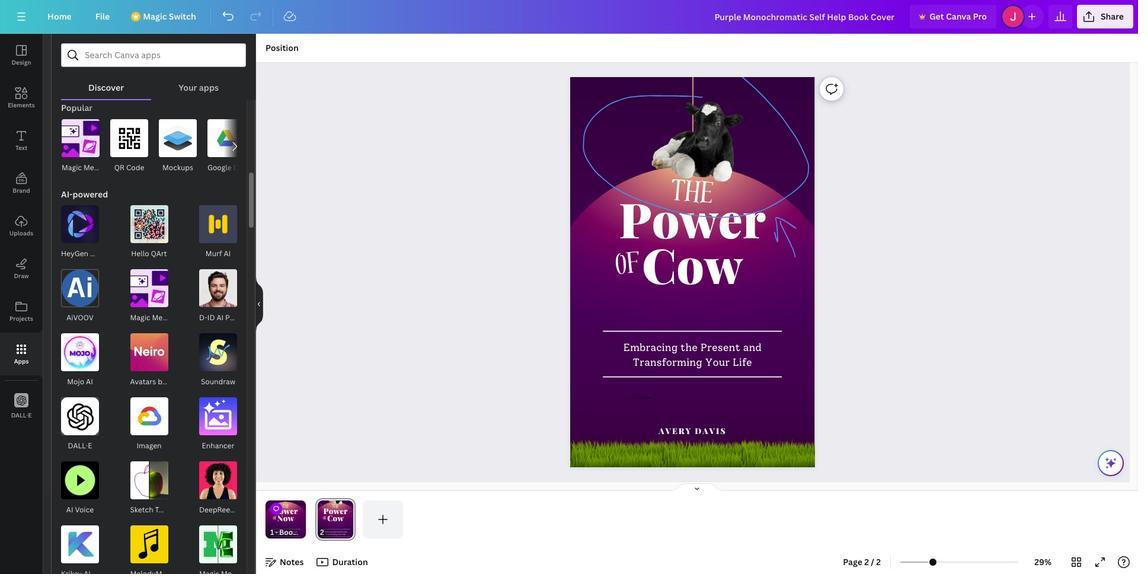 Task type: describe. For each thing, give the bounding box(es) containing it.
imagen
[[137, 441, 162, 451]]

deepreel
[[199, 505, 232, 515]]

avery davis
[[659, 425, 727, 436]]

ai for mojo ai
[[86, 377, 93, 387]]

voice
[[75, 505, 94, 515]]

mockups
[[163, 163, 193, 173]]

ai right id
[[217, 313, 224, 323]]

power now
[[274, 505, 298, 524]]

1 horizontal spatial present
[[701, 342, 741, 354]]

magic inside button
[[143, 11, 167, 22]]

projects
[[9, 314, 33, 323]]

2 vertical spatial magic
[[130, 313, 150, 323]]

qr
[[114, 163, 125, 173]]

your apps
[[179, 82, 219, 93]]

Design title text field
[[706, 5, 906, 28]]

apps
[[14, 357, 29, 365]]

design button
[[0, 34, 43, 77]]

mojo
[[67, 377, 84, 387]]

by
[[158, 377, 166, 387]]

popular
[[61, 102, 93, 113]]

hide image
[[256, 276, 263, 332]]

davis
[[696, 425, 727, 436]]

uploads button
[[0, 205, 43, 247]]

serif
[[637, 395, 643, 399]]

code
[[126, 163, 144, 173]]

of the
[[273, 503, 290, 523]]

your inside button
[[179, 82, 197, 93]]

get canva pro
[[930, 11, 988, 22]]

avery
[[659, 425, 693, 436]]

videos
[[243, 505, 266, 515]]

ai-powered
[[61, 189, 108, 200]]

presenters
[[225, 313, 262, 323]]

d-
[[199, 313, 207, 323]]

dm serif display
[[632, 395, 652, 399]]

of for of
[[614, 241, 644, 292]]

dall·e inside button
[[11, 411, 32, 419]]

dm
[[632, 395, 636, 399]]

switch
[[169, 11, 196, 22]]

file
[[95, 11, 110, 22]]

main menu bar
[[0, 0, 1139, 34]]

get
[[930, 11, 945, 22]]

heygen
[[61, 249, 88, 259]]

/
[[872, 556, 875, 568]]

file button
[[86, 5, 119, 28]]

google
[[208, 163, 232, 173]]

dall·e button
[[0, 385, 43, 428]]

1 2 from the left
[[865, 556, 870, 568]]

1 horizontal spatial embracing the present and transforming your life
[[624, 342, 762, 369]]

projects button
[[0, 290, 43, 333]]

duration button
[[313, 553, 373, 572]]

magic switch
[[143, 11, 196, 22]]

hide pages image
[[669, 483, 726, 492]]

page 2 / 2
[[844, 556, 882, 568]]

draw button
[[0, 247, 43, 290]]

text
[[15, 144, 27, 152]]

uploads
[[9, 229, 33, 237]]

mojo ai
[[67, 377, 93, 387]]

pro
[[974, 11, 988, 22]]

drive
[[234, 163, 252, 173]]

0 horizontal spatial media
[[84, 163, 105, 173]]

id
[[207, 313, 215, 323]]

ai left voice
[[66, 505, 73, 515]]

aivoov
[[67, 313, 94, 323]]

0 horizontal spatial embracing
[[275, 531, 283, 533]]

home link
[[38, 5, 81, 28]]

enhancer
[[202, 441, 235, 451]]

discover
[[88, 82, 124, 93]]

text button
[[0, 119, 43, 162]]

draw
[[14, 272, 29, 280]]

1 horizontal spatial your
[[288, 533, 292, 536]]

position
[[266, 42, 299, 53]]

soundraw
[[201, 377, 236, 387]]

apps button
[[0, 333, 43, 376]]

sketch to life
[[130, 505, 178, 515]]

now
[[278, 513, 294, 524]]



Task type: vqa. For each thing, say whether or not it's contained in the screenshot.
WINDOWS
no



Task type: locate. For each thing, give the bounding box(es) containing it.
1 vertical spatial your
[[706, 356, 731, 369]]

ai right murf
[[224, 249, 231, 259]]

0 vertical spatial media
[[84, 163, 105, 173]]

power
[[620, 186, 767, 251], [274, 505, 298, 516]]

embracing down 'now'
[[275, 531, 283, 533]]

powered
[[73, 189, 108, 200]]

2 horizontal spatial life
[[733, 356, 753, 369]]

Page title text field
[[329, 527, 334, 539]]

0 horizontal spatial and
[[294, 531, 297, 533]]

0 horizontal spatial avatars
[[99, 249, 125, 259]]

page 2 image
[[316, 501, 356, 539]]

1 horizontal spatial media
[[152, 313, 173, 323]]

0 vertical spatial magic media
[[62, 163, 105, 173]]

hello
[[131, 249, 149, 259]]

media left qr
[[84, 163, 105, 173]]

position button
[[261, 39, 304, 58]]

1 horizontal spatial dall·e
[[68, 441, 92, 451]]

ai right heygen
[[90, 249, 97, 259]]

d-id ai presenters
[[199, 313, 262, 323]]

life
[[733, 356, 753, 369], [165, 505, 178, 515], [293, 533, 296, 536]]

avatars by neiroai
[[130, 377, 194, 387]]

0 horizontal spatial life
[[165, 505, 178, 515]]

ai left videos
[[234, 505, 241, 515]]

present
[[701, 342, 741, 354], [287, 531, 294, 533]]

0 vertical spatial dall·e
[[11, 411, 32, 419]]

power cow
[[620, 186, 767, 296]]

deepreel ai videos
[[199, 505, 266, 515]]

avatars left hello in the left of the page
[[99, 249, 125, 259]]

1 vertical spatial present
[[287, 531, 294, 533]]

0 vertical spatial life
[[733, 356, 753, 369]]

1 horizontal spatial avatars
[[130, 377, 156, 387]]

2 vertical spatial life
[[293, 533, 296, 536]]

side panel tab list
[[0, 34, 43, 428]]

neiroai
[[168, 377, 194, 387]]

1 horizontal spatial 2
[[877, 556, 882, 568]]

magic switch button
[[124, 5, 206, 28]]

1 vertical spatial life
[[165, 505, 178, 515]]

embracing up display
[[624, 342, 678, 354]]

0 horizontal spatial of
[[273, 515, 278, 523]]

embracing
[[624, 342, 678, 354], [275, 531, 283, 533]]

ai voice
[[66, 505, 94, 515]]

elements button
[[0, 77, 43, 119]]

0 vertical spatial of
[[614, 241, 644, 292]]

ai for heygen ai avatars
[[90, 249, 97, 259]]

to
[[155, 505, 163, 515]]

cow
[[643, 232, 744, 296]]

hello qart
[[131, 249, 167, 259]]

of
[[614, 241, 644, 292], [273, 515, 278, 523]]

google drive
[[208, 163, 252, 173]]

1 horizontal spatial magic media
[[130, 313, 173, 323]]

sketch
[[130, 505, 153, 515]]

the inside of the
[[282, 503, 290, 511]]

ai for murf ai
[[224, 249, 231, 259]]

design
[[12, 58, 31, 66]]

avatars
[[99, 249, 125, 259], [130, 377, 156, 387]]

2 right '/'
[[877, 556, 882, 568]]

transforming up display
[[633, 356, 703, 369]]

0 horizontal spatial dall·e
[[11, 411, 32, 419]]

media
[[84, 163, 105, 173], [152, 313, 173, 323]]

2 vertical spatial your
[[288, 533, 292, 536]]

avatars left by
[[130, 377, 156, 387]]

home
[[47, 11, 72, 22]]

0 vertical spatial avatars
[[99, 249, 125, 259]]

the
[[670, 168, 716, 221], [681, 342, 698, 354], [282, 503, 290, 511], [284, 531, 287, 533]]

1 vertical spatial magic media
[[130, 313, 173, 323]]

0 vertical spatial embracing
[[624, 342, 678, 354]]

notes
[[280, 556, 304, 568]]

get canva pro button
[[911, 5, 997, 28]]

share button
[[1078, 5, 1134, 28]]

of inside of the
[[273, 515, 278, 523]]

2 horizontal spatial your
[[706, 356, 731, 369]]

Search Canva apps search field
[[85, 44, 222, 66]]

1 vertical spatial dall·e
[[68, 441, 92, 451]]

discover button
[[61, 67, 151, 99]]

ai-
[[61, 189, 73, 200]]

1 vertical spatial power
[[274, 505, 298, 516]]

1 vertical spatial magic
[[62, 163, 82, 173]]

transforming down 'now'
[[276, 533, 288, 536]]

qr code
[[114, 163, 144, 173]]

apps
[[199, 82, 219, 93]]

0 horizontal spatial power
[[274, 505, 298, 516]]

canva
[[947, 11, 972, 22]]

1 horizontal spatial of
[[614, 241, 644, 292]]

of for of the
[[273, 515, 278, 523]]

1 vertical spatial of
[[273, 515, 278, 523]]

0 vertical spatial magic
[[143, 11, 167, 22]]

0 vertical spatial present
[[701, 342, 741, 354]]

power for now
[[274, 505, 298, 516]]

1 horizontal spatial life
[[293, 533, 296, 536]]

magic media
[[62, 163, 105, 173], [130, 313, 173, 323]]

qart
[[151, 249, 167, 259]]

elements
[[8, 101, 35, 109]]

brand
[[13, 186, 30, 195]]

ai for deepreel ai videos
[[234, 505, 241, 515]]

0 horizontal spatial magic media
[[62, 163, 105, 173]]

dall·e
[[11, 411, 32, 419], [68, 441, 92, 451]]

brand button
[[0, 162, 43, 205]]

display
[[643, 395, 652, 399]]

1 vertical spatial avatars
[[130, 377, 156, 387]]

0 horizontal spatial embracing the present and transforming your life
[[275, 531, 297, 536]]

page
[[844, 556, 863, 568]]

your apps button
[[151, 67, 246, 99]]

1 horizontal spatial and
[[744, 342, 762, 354]]

heygen ai avatars
[[61, 249, 125, 259]]

29%
[[1035, 556, 1052, 568]]

ai right mojo
[[86, 377, 93, 387]]

0 vertical spatial and
[[744, 342, 762, 354]]

1 horizontal spatial transforming
[[633, 356, 703, 369]]

2 left '/'
[[865, 556, 870, 568]]

0 vertical spatial transforming
[[633, 356, 703, 369]]

1 vertical spatial embracing the present and transforming your life
[[275, 531, 297, 536]]

0 vertical spatial your
[[179, 82, 197, 93]]

page 2 / 2 button
[[839, 553, 886, 572]]

1 horizontal spatial power
[[620, 186, 767, 251]]

0 horizontal spatial your
[[179, 82, 197, 93]]

canva assistant image
[[1105, 456, 1119, 470]]

0 horizontal spatial transforming
[[276, 533, 288, 536]]

share
[[1102, 11, 1125, 22]]

media left d-
[[152, 313, 173, 323]]

1 vertical spatial embracing
[[275, 531, 283, 533]]

murf ai
[[206, 249, 231, 259]]

29% button
[[1025, 553, 1063, 572]]

0 horizontal spatial 2
[[865, 556, 870, 568]]

duration
[[332, 556, 368, 568]]

1 vertical spatial transforming
[[276, 533, 288, 536]]

2 2 from the left
[[877, 556, 882, 568]]

notes button
[[261, 553, 309, 572]]

power for cow
[[620, 186, 767, 251]]

magic media left d-
[[130, 313, 173, 323]]

0 horizontal spatial present
[[287, 531, 294, 533]]

murf
[[206, 249, 222, 259]]

0 vertical spatial embracing the present and transforming your life
[[624, 342, 762, 369]]

magic media up ai-powered
[[62, 163, 105, 173]]

1 vertical spatial and
[[294, 531, 297, 533]]

2
[[865, 556, 870, 568], [877, 556, 882, 568]]

1 horizontal spatial embracing
[[624, 342, 678, 354]]

0 vertical spatial power
[[620, 186, 767, 251]]

1 vertical spatial media
[[152, 313, 173, 323]]

ai
[[90, 249, 97, 259], [224, 249, 231, 259], [217, 313, 224, 323], [86, 377, 93, 387], [66, 505, 73, 515], [234, 505, 241, 515]]



